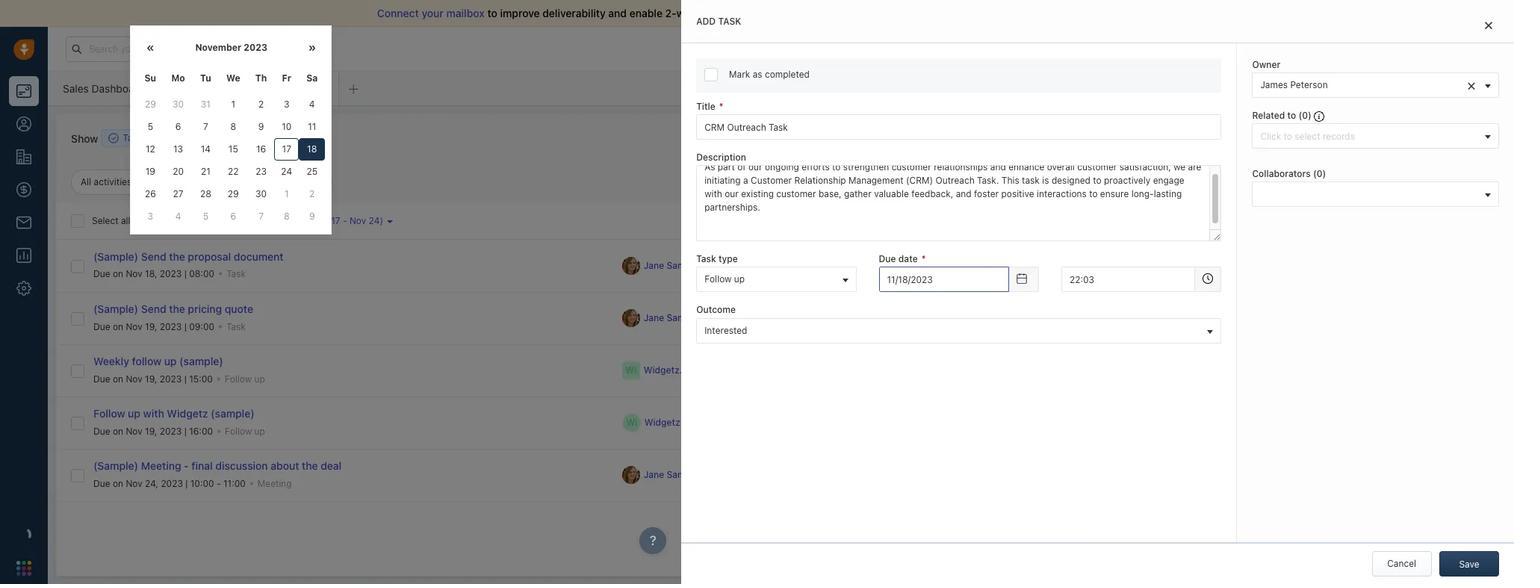 Task type: describe. For each thing, give the bounding box(es) containing it.
27
[[173, 188, 183, 199]]

enable
[[630, 7, 663, 19]]

sa
[[306, 72, 318, 84]]

25
[[307, 166, 318, 177]]

Start typing the details about the task… text field
[[696, 165, 1222, 242]]

document
[[234, 250, 284, 263]]

my
[[1086, 153, 1101, 165]]

november
[[195, 42, 241, 53]]

Search your CRM... text field
[[66, 36, 215, 62]]

follow inside 'button'
[[705, 274, 732, 285]]

3 jane sampleton (sample) link from the top
[[644, 469, 755, 482]]

show
[[71, 132, 98, 145]]

connect for connect video conferencing + calendar
[[1083, 190, 1119, 201]]

sales dashboard
[[63, 82, 144, 95]]

down image
[[291, 133, 301, 144]]

0 vertical spatial 30
[[173, 99, 184, 110]]

of
[[725, 7, 735, 19]]

due date:
[[212, 215, 253, 226]]

follow right the 15:00
[[225, 373, 252, 384]]

activities for all
[[133, 215, 171, 226]]

2 horizontal spatial 3
[[284, 99, 290, 110]]

1 vertical spatial 6
[[230, 211, 236, 222]]

follow up for follow up with widgetz (sample)
[[225, 426, 265, 437]]

task for quote
[[226, 321, 246, 332]]

widgetz.io (sample) link for weekly follow up (sample)
[[644, 364, 732, 377]]

more
[[1003, 132, 1025, 143]]

3 inside "+ 3 activities" link
[[242, 133, 248, 144]]

close image
[[1485, 21, 1493, 30]]

task inside add task button
[[845, 132, 863, 143]]

0 vertical spatial 0
[[1303, 110, 1308, 121]]

(sample) send the pricing quote
[[93, 303, 253, 316]]

jane sampleton (sample) link for (sample) send the proposal document
[[644, 259, 755, 272]]

24,
[[145, 478, 158, 489]]

2 vertical spatial )
[[380, 215, 383, 226]]

due inside × 'tab panel'
[[879, 254, 896, 265]]

overdue
[[218, 176, 254, 188]]

explore plans link
[[1224, 40, 1299, 58]]

19
[[145, 166, 155, 177]]

23
[[256, 166, 267, 177]]

2023 for final
[[161, 478, 183, 489]]

mark complete button for (sample) send the proposal document
[[924, 253, 1017, 279]]

connect your mailbox link
[[377, 7, 488, 19]]

follow up discussion
[[225, 426, 252, 437]]

james peterson
[[1261, 79, 1328, 91]]

sales
[[63, 82, 89, 95]]

0 horizontal spatial calendar
[[1104, 153, 1147, 165]]

configure
[[1254, 117, 1295, 128]]

activity
[[993, 180, 1025, 192]]

0 vertical spatial 5
[[148, 121, 153, 132]]

explore plans
[[1232, 43, 1290, 54]]

10:00
[[190, 478, 214, 489]]

teams
[[1211, 211, 1239, 222]]

collaborators
[[1253, 168, 1311, 180]]

november 2023
[[195, 42, 267, 53]]

due for (sample) send the proposal document
[[93, 268, 110, 280]]

0 vertical spatial 8
[[230, 121, 236, 132]]

mark complete for document
[[946, 260, 1009, 271]]

dashboard for activities dashboard
[[246, 82, 299, 95]]

widgetz.io for follow up with widgetz (sample)
[[645, 417, 691, 428]]

jane for (sample) send the proposal document
[[644, 260, 664, 271]]

su
[[145, 72, 156, 84]]

weekly follow up (sample)
[[93, 355, 223, 368]]

widgetz.io (sample) for follow up with widgetz (sample)
[[645, 417, 732, 428]]

widgetz.io (sample) link for follow up with widgetz (sample)
[[645, 416, 732, 429]]

+1 for quote
[[766, 312, 776, 324]]

2 vertical spatial 3
[[148, 211, 153, 222]]

2-
[[665, 7, 677, 19]]

1 horizontal spatial -
[[217, 478, 221, 489]]

configure widgets
[[1254, 117, 1331, 128]]

18
[[307, 143, 317, 155]]

follow up for weekly follow up (sample)
[[225, 373, 265, 384]]

up up discussion
[[254, 426, 265, 437]]

send for pricing
[[141, 303, 166, 316]]

(sample) send the proposal document
[[93, 250, 284, 263]]

mark as completed
[[729, 69, 810, 80]]

| for pricing
[[184, 321, 187, 332]]

microsoft teams button
[[1146, 208, 1247, 226]]

the for pricing
[[169, 303, 185, 316]]

| for (sample)
[[184, 373, 187, 384]]

15:00
[[189, 373, 213, 384]]

due for (sample) send the pricing quote
[[93, 321, 110, 332]]

up right follow
[[164, 355, 177, 368]]

1 horizontal spatial 7
[[259, 211, 264, 222]]

| for widgetz
[[184, 426, 187, 437]]

0 vertical spatial -
[[343, 215, 347, 226]]

improve
[[500, 7, 540, 19]]

1 vertical spatial calendar
[[1215, 190, 1253, 201]]

follow left with
[[93, 407, 125, 420]]

add inside × 'tab panel'
[[696, 16, 716, 27]]

0 vertical spatial 6
[[175, 121, 181, 132]]

| for proposal
[[184, 268, 187, 280]]

3 jane sampleton (sample) from the top
[[644, 470, 754, 481]]

+1 for document
[[766, 260, 776, 271]]

11
[[308, 121, 316, 132]]

fr
[[282, 72, 291, 84]]

11:00
[[223, 478, 246, 489]]

follow up inside follow up 'button'
[[705, 274, 745, 285]]

1 horizontal spatial 0
[[1317, 168, 1323, 180]]

1 horizontal spatial meeting
[[258, 478, 292, 489]]

mark for quote
[[946, 312, 967, 324]]

15
[[228, 143, 238, 155]]

save button
[[1440, 551, 1500, 577]]

tu
[[200, 72, 211, 84]]

all
[[81, 176, 91, 188]]

cancel
[[1388, 558, 1417, 569]]

1 vertical spatial 29
[[228, 188, 239, 199]]

jane sampleton (sample) for (sample) send the proposal document
[[644, 260, 754, 271]]

due on nov 19, 2023 | 09:00
[[93, 321, 214, 332]]

13
[[173, 143, 183, 155]]

next month image
[[308, 43, 316, 54]]

send email image
[[1367, 42, 1377, 55]]

th
[[255, 72, 267, 84]]

20
[[173, 166, 184, 177]]

up inside 'button'
[[734, 274, 745, 285]]

0 horizontal spatial 24
[[281, 166, 292, 177]]

microsoft teams
[[1169, 211, 1239, 222]]

the for proposal
[[169, 250, 185, 263]]

19, for send
[[145, 321, 157, 332]]

previous month image
[[146, 43, 154, 54]]

0 horizontal spatial 29
[[145, 99, 156, 110]]

deliverability
[[543, 7, 606, 19]]

mo
[[171, 72, 185, 84]]

1 horizontal spatial 5
[[185, 176, 191, 188]]

(sample) send the proposal document link
[[93, 250, 284, 263]]

2 vertical spatial the
[[302, 460, 318, 472]]

widgetz.io for weekly follow up (sample)
[[644, 365, 690, 376]]

mailbox
[[446, 7, 485, 19]]

complete for (sample) send the pricing quote
[[970, 312, 1009, 324]]

proposal
[[188, 250, 231, 263]]

task inside × 'tab panel'
[[696, 254, 716, 265]]

activities dashboard
[[199, 82, 299, 95]]

16
[[256, 143, 266, 155]]

all activities
[[81, 176, 132, 188]]

task for document
[[227, 268, 246, 280]]

date:
[[231, 215, 253, 226]]

Title text field
[[696, 114, 1222, 140]]

2023 up th
[[244, 42, 267, 53]]

1 horizontal spatial )
[[1308, 110, 1312, 121]]

next
[[257, 215, 276, 226]]

0 horizontal spatial 2
[[258, 99, 264, 110]]

1 vertical spatial -
[[184, 460, 189, 472]]

1 vertical spatial 1
[[285, 188, 289, 199]]

select all activities
[[92, 215, 171, 226]]

completed
[[765, 69, 810, 80]]

mark inside × 'tab panel'
[[729, 69, 750, 80]]

2 horizontal spatial 7
[[279, 215, 284, 226]]

add task inside × 'tab panel'
[[696, 16, 742, 27]]

+ 3 activities button
[[227, 129, 308, 147]]

( right collaborators
[[1314, 168, 1317, 180]]

( up 27
[[182, 176, 185, 188]]

your
[[422, 7, 444, 19]]

jane sampleton (sample) link for (sample) send the pricing quote
[[644, 312, 755, 325]]

0 vertical spatial to
[[488, 7, 498, 19]]

due on nov 19, 2023 | 15:00
[[93, 373, 213, 384]]

complete for (sample) send the proposal document
[[970, 260, 1009, 271]]

1 vertical spatial )
[[1323, 168, 1327, 180]]

due on nov 18, 2023 | 08:00
[[93, 268, 215, 280]]

jane sampleton (sample) for (sample) send the pricing quote
[[644, 313, 754, 324]]

widgets
[[1298, 117, 1331, 128]]

on for follow up with widgetz (sample)
[[113, 426, 123, 437]]

3 jane from the top
[[644, 470, 664, 481]]

collaborators ( 0 )
[[1253, 168, 1327, 180]]

0 horizontal spatial 7
[[203, 121, 208, 132]]

on for (sample) meeting - final discussion about the deal
[[113, 478, 123, 489]]

all
[[121, 215, 130, 226]]

1 vertical spatial +
[[1207, 190, 1213, 201]]

31
[[201, 99, 211, 110]]

as
[[753, 69, 763, 80]]



Task type: vqa. For each thing, say whether or not it's contained in the screenshot.


Task type: locate. For each thing, give the bounding box(es) containing it.
complete down -- text field
[[970, 312, 1009, 324]]

meeting down about
[[258, 478, 292, 489]]

19, for follow
[[145, 373, 157, 384]]

3 up 10
[[284, 99, 290, 110]]

0 horizontal spatial 4
[[175, 211, 181, 222]]

| left 08:00
[[184, 268, 187, 280]]

5
[[148, 121, 153, 132], [185, 176, 191, 188], [203, 211, 209, 222]]

| left "09:00"
[[184, 321, 187, 332]]

4 down 27
[[175, 211, 181, 222]]

29
[[145, 99, 156, 110], [228, 188, 239, 199]]

dashboard
[[92, 82, 144, 95], [246, 82, 299, 95]]

1 on from the top
[[113, 268, 123, 280]]

sampleton for (sample) send the proposal document
[[667, 260, 713, 271]]

next 7 days ( nov 17 - nov 24 )
[[257, 215, 383, 226]]

+1 down follow up 'button'
[[766, 312, 776, 324]]

jane for (sample) send the pricing quote
[[644, 313, 664, 324]]

1 vertical spatial 8
[[284, 211, 290, 222]]

0 horizontal spatial meeting
[[141, 460, 181, 472]]

2 +1 from the top
[[766, 312, 776, 324]]

× dialog
[[682, 0, 1515, 584]]

(sample)
[[93, 250, 138, 263], [93, 303, 138, 316], [93, 460, 138, 472]]

send up due on nov 18, 2023 | 08:00
[[141, 250, 166, 263]]

0 vertical spatial +1
[[766, 260, 776, 271]]

way
[[677, 7, 696, 19]]

1 vertical spatial add task
[[826, 132, 863, 143]]

+ inside button
[[234, 133, 240, 144]]

6
[[175, 121, 181, 132], [230, 211, 236, 222]]

send for proposal
[[141, 250, 166, 263]]

up left with
[[128, 407, 140, 420]]

connect for connect your mailbox to improve deliverability and enable 2-way sync of email conversations.
[[377, 7, 419, 19]]

19, down (sample) send the pricing quote
[[145, 321, 157, 332]]

2 vertical spatial activities
[[133, 215, 171, 226]]

task down "quote" in the bottom of the page
[[226, 321, 246, 332]]

and
[[609, 7, 627, 19]]

6 left 'next'
[[230, 211, 236, 222]]

3 on from the top
[[113, 373, 123, 384]]

(sample) down all
[[93, 250, 138, 263]]

0 vertical spatial +
[[234, 133, 240, 144]]

0 vertical spatial )
[[1308, 110, 1312, 121]]

1 dashboard from the left
[[92, 82, 144, 95]]

2023 down (sample) send the pricing quote
[[160, 321, 182, 332]]

0 vertical spatial 4
[[309, 99, 315, 110]]

on
[[113, 268, 123, 280], [113, 321, 123, 332], [113, 373, 123, 384], [113, 426, 123, 437], [113, 478, 123, 489]]

- left final
[[184, 460, 189, 472]]

2023 for (sample)
[[160, 373, 182, 384]]

0 horizontal spatial 9
[[258, 121, 264, 132]]

+1 right type
[[766, 260, 776, 271]]

jane sampleton (sample) link
[[644, 259, 755, 272], [644, 312, 755, 325], [644, 469, 755, 482]]

1 jane from the top
[[644, 260, 664, 271]]

mark down -- text field
[[946, 312, 967, 324]]

1 horizontal spatial +
[[1207, 190, 1213, 201]]

sampleton for (sample) send the pricing quote
[[667, 313, 713, 324]]

1 vertical spatial jane sampleton (sample)
[[644, 313, 754, 324]]

3 (sample) from the top
[[93, 460, 138, 472]]

mark left the as
[[729, 69, 750, 80]]

(sample) for (sample) send the pricing quote
[[93, 303, 138, 316]]

1 vertical spatial +1
[[766, 312, 776, 324]]

1 horizontal spatial 4
[[309, 99, 315, 110]]

2 send from the top
[[141, 303, 166, 316]]

17 for 17
[[282, 143, 291, 155]]

21
[[201, 166, 211, 177]]

0 right collaborators
[[1317, 168, 1323, 180]]

2 horizontal spatial 17
[[1086, 266, 1097, 278]]

None text field
[[1062, 267, 1196, 292]]

5 on from the top
[[113, 478, 123, 489]]

1 vertical spatial 30
[[256, 188, 267, 199]]

follow up up discussion
[[225, 426, 265, 437]]

9 right days
[[309, 211, 315, 222]]

| left 16:00 at the left bottom of the page
[[184, 426, 187, 437]]

1 horizontal spatial 9
[[309, 211, 315, 222]]

on for (sample) send the proposal document
[[113, 268, 123, 280]]

3 19, from the top
[[145, 426, 157, 437]]

connect your mailbox to improve deliverability and enable 2-way sync of email conversations.
[[377, 7, 839, 19]]

2 down completed
[[309, 188, 315, 199]]

1 horizontal spatial connect
[[1083, 190, 1119, 201]]

meeting
[[945, 132, 979, 143]]

due date
[[879, 254, 918, 265]]

0 vertical spatial add task
[[696, 16, 742, 27]]

0 vertical spatial jane sampleton (sample)
[[644, 260, 754, 271]]

30 down 'mo'
[[173, 99, 184, 110]]

1 vertical spatial (sample)
[[93, 303, 138, 316]]

26
[[145, 188, 156, 199]]

calendar
[[1104, 153, 1147, 165], [1215, 190, 1253, 201]]

my calendar
[[1086, 153, 1147, 165]]

related to ( 0 )
[[1253, 110, 1314, 121]]

7 right 'next'
[[279, 215, 284, 226]]

0 vertical spatial 19,
[[145, 321, 157, 332]]

2 vertical spatial task
[[226, 321, 246, 332]]

1 vertical spatial to
[[1288, 110, 1297, 121]]

1 horizontal spatial 29
[[228, 188, 239, 199]]

quote
[[225, 303, 253, 316]]

open ( 5
[[155, 176, 191, 188]]

(sample) for (sample) meeting - final discussion about the deal
[[93, 460, 138, 472]]

tasks
[[123, 133, 147, 144]]

1 jane sampleton (sample) from the top
[[644, 260, 754, 271]]

4 up 11
[[309, 99, 315, 110]]

add task inside add task button
[[826, 132, 863, 143]]

2023 for proposal
[[160, 268, 182, 280]]

mark complete button down -- text field
[[924, 306, 1017, 331]]

on left 18, at the left top of the page
[[113, 268, 123, 280]]

19, down with
[[145, 426, 157, 437]]

2 jane from the top
[[644, 313, 664, 324]]

0 vertical spatial 1
[[231, 99, 235, 110]]

peterson
[[1291, 79, 1328, 91]]

2 jane sampleton (sample) from the top
[[644, 313, 754, 324]]

mark complete
[[946, 260, 1009, 271], [946, 312, 1009, 324]]

2 down activities dashboard
[[258, 99, 264, 110]]

1 horizontal spatial add
[[826, 132, 843, 143]]

2 vertical spatial 5
[[203, 211, 209, 222]]

1 vertical spatial jane sampleton (sample) link
[[644, 312, 755, 325]]

about
[[271, 460, 299, 472]]

1 vertical spatial 19,
[[145, 373, 157, 384]]

task down document
[[227, 268, 246, 280]]

0 vertical spatial 2
[[258, 99, 264, 110]]

08:00
[[189, 268, 215, 280]]

2 vertical spatial 19,
[[145, 426, 157, 437]]

1 complete from the top
[[970, 260, 1009, 271]]

2 jane sampleton (sample) link from the top
[[644, 312, 755, 325]]

- left 11:00
[[217, 478, 221, 489]]

29 down su
[[145, 99, 156, 110]]

2 (sample) from the top
[[93, 303, 138, 316]]

0 vertical spatial 9
[[258, 121, 264, 132]]

12
[[146, 143, 155, 155]]

2023 for widgetz
[[160, 426, 182, 437]]

1 vertical spatial sampleton
[[667, 313, 713, 324]]

1 vertical spatial 0
[[1317, 168, 1323, 180]]

the up due on nov 18, 2023 | 08:00
[[169, 250, 185, 263]]

up down type
[[734, 274, 745, 285]]

8 up 15
[[230, 121, 236, 132]]

completed
[[277, 176, 323, 188]]

14
[[201, 143, 211, 155]]

1 vertical spatial jane
[[644, 313, 664, 324]]

mark complete button right date
[[924, 253, 1017, 279]]

complete
[[970, 260, 1009, 271], [970, 312, 1009, 324]]

meetings
[[178, 133, 217, 144]]

+ 3 activities
[[234, 133, 288, 144]]

final
[[192, 460, 213, 472]]

2023 right 18, at the left top of the page
[[160, 268, 182, 280]]

1 vertical spatial mark complete
[[946, 312, 1009, 324]]

1 vertical spatial 24
[[369, 215, 380, 226]]

complete down start typing the details about the task… text box
[[970, 260, 1009, 271]]

19, for up
[[145, 426, 157, 437]]

connect
[[377, 7, 419, 19], [1083, 190, 1119, 201]]

explore
[[1232, 43, 1265, 54]]

on down weekly
[[113, 373, 123, 384]]

1 vertical spatial 4
[[175, 211, 181, 222]]

0 vertical spatial (sample)
[[93, 250, 138, 263]]

|
[[184, 268, 187, 280], [184, 321, 187, 332], [184, 373, 187, 384], [184, 426, 187, 437], [186, 478, 188, 489]]

1 vertical spatial activities
[[94, 176, 132, 188]]

0 horizontal spatial 6
[[175, 121, 181, 132]]

on down follow up with widgetz (sample)
[[113, 426, 123, 437]]

2 mark complete from the top
[[946, 312, 1009, 324]]

calendar right my at the right top
[[1104, 153, 1147, 165]]

discussion
[[215, 460, 268, 472]]

activities
[[199, 82, 244, 95]]

3 right 15
[[242, 133, 248, 144]]

1 horizontal spatial 6
[[230, 211, 236, 222]]

30 down 23
[[256, 188, 267, 199]]

up right the 15:00
[[254, 373, 265, 384]]

save
[[1460, 559, 1480, 570]]

(sample) for (sample) send the proposal document
[[93, 250, 138, 263]]

7 up meetings
[[203, 121, 208, 132]]

add for add task button
[[826, 132, 843, 143]]

activities inside button
[[250, 133, 288, 144]]

3 sampleton from the top
[[667, 470, 713, 481]]

mark right date
[[946, 260, 967, 271]]

0 vertical spatial jane sampleton (sample) link
[[644, 259, 755, 272]]

due on nov 19, 2023 | 16:00
[[93, 426, 213, 437]]

(sample) meeting - final discussion about the deal
[[93, 460, 342, 472]]

5 down 28
[[203, 211, 209, 222]]

1 vertical spatial mark
[[946, 260, 967, 271]]

related
[[1253, 110, 1285, 121]]

to inside × 'tab panel'
[[1288, 110, 1297, 121]]

title
[[696, 101, 716, 112]]

2 horizontal spatial 5
[[203, 211, 209, 222]]

4
[[309, 99, 315, 110], [175, 211, 181, 222]]

( right configure
[[1299, 110, 1303, 121]]

Click to select records search field
[[1257, 129, 1480, 144]]

mark complete down -- text field
[[946, 312, 1009, 324]]

we
[[226, 72, 240, 84]]

0 horizontal spatial dashboard
[[92, 82, 144, 95]]

due for weekly follow up (sample)
[[93, 373, 110, 384]]

1 horizontal spatial dashboard
[[246, 82, 299, 95]]

2 sampleton from the top
[[667, 313, 713, 324]]

follow down 'task type'
[[705, 274, 732, 285]]

0 horizontal spatial +
[[234, 133, 240, 144]]

2 vertical spatial (sample)
[[93, 460, 138, 472]]

+1
[[766, 260, 776, 271], [766, 312, 776, 324]]

2023 down weekly follow up (sample) "link" at left
[[160, 373, 182, 384]]

1 horizontal spatial 30
[[256, 188, 267, 199]]

09:00
[[189, 321, 214, 332]]

add
[[696, 16, 716, 27], [826, 132, 843, 143], [926, 132, 942, 143]]

mark complete down start typing the details about the task… text box
[[946, 260, 1009, 271]]

0 down peterson
[[1303, 110, 1308, 121]]

calendar up teams
[[1215, 190, 1253, 201]]

view activity goals
[[970, 180, 1051, 192]]

+ left 16 at the left top
[[234, 133, 240, 144]]

dashboard left su
[[92, 82, 144, 95]]

widgetz.io (sample) for weekly follow up (sample)
[[644, 365, 731, 376]]

0 horizontal spatial 5
[[148, 121, 153, 132]]

follow up right the 15:00
[[225, 373, 265, 384]]

task left type
[[696, 254, 716, 265]]

on for weekly follow up (sample)
[[113, 373, 123, 384]]

due for follow up with widgetz (sample)
[[93, 426, 110, 437]]

1 send from the top
[[141, 250, 166, 263]]

4 on from the top
[[113, 426, 123, 437]]

add for add meeting button at the top of page
[[926, 132, 942, 143]]

0 horizontal spatial task
[[718, 16, 742, 27]]

2 vertical spatial 17
[[1086, 266, 1097, 278]]

send
[[141, 250, 166, 263], [141, 303, 166, 316]]

2 vertical spatial sampleton
[[667, 470, 713, 481]]

1 horizontal spatial 1
[[285, 188, 289, 199]]

1 vertical spatial 9
[[309, 211, 315, 222]]

5 right 20 on the left of the page
[[185, 176, 191, 188]]

weekly
[[93, 355, 129, 368]]

nov
[[312, 215, 329, 226], [350, 215, 366, 226], [1100, 266, 1120, 278], [126, 268, 142, 280], [126, 321, 142, 332], [126, 373, 142, 384], [126, 426, 142, 437], [126, 478, 142, 489]]

the left pricing
[[169, 303, 185, 316]]

0 vertical spatial sampleton
[[667, 260, 713, 271]]

1 vertical spatial the
[[169, 303, 185, 316]]

1 down activities
[[231, 99, 235, 110]]

- right days
[[343, 215, 347, 226]]

2 complete from the top
[[970, 312, 1009, 324]]

dashboard for sales dashboard
[[92, 82, 144, 95]]

1 sampleton from the top
[[667, 260, 713, 271]]

1 vertical spatial mark complete button
[[924, 306, 1017, 331]]

8 right 'next'
[[284, 211, 290, 222]]

5 up 12
[[148, 121, 153, 132]]

activities for 3
[[250, 133, 288, 144]]

freshworks switcher image
[[16, 561, 31, 576]]

×
[[1467, 76, 1476, 93]]

up
[[734, 274, 745, 285], [164, 355, 177, 368], [254, 373, 265, 384], [128, 407, 140, 420], [254, 426, 265, 437]]

0 vertical spatial mark
[[729, 69, 750, 80]]

1 horizontal spatial 17
[[331, 215, 340, 226]]

0 vertical spatial send
[[141, 250, 166, 263]]

task type
[[696, 254, 738, 265]]

follow up
[[705, 274, 745, 285], [225, 373, 265, 384], [225, 426, 265, 437]]

the left deal
[[302, 460, 318, 472]]

19, down follow
[[145, 373, 157, 384]]

(sample) up due on nov 19, 2023 | 09:00 on the bottom left
[[93, 303, 138, 316]]

0 horizontal spatial add
[[696, 16, 716, 27]]

1 (sample) from the top
[[93, 250, 138, 263]]

1 vertical spatial connect
[[1083, 190, 1119, 201]]

mark complete for quote
[[946, 312, 1009, 324]]

1 horizontal spatial activities
[[133, 215, 171, 226]]

2023 right 24,
[[161, 478, 183, 489]]

1 vertical spatial 17
[[331, 215, 340, 226]]

to left widgets
[[1288, 110, 1297, 121]]

mark complete button for (sample) send the pricing quote
[[924, 306, 1017, 331]]

3
[[284, 99, 290, 110], [242, 133, 248, 144], [148, 211, 153, 222]]

29 down overdue
[[228, 188, 239, 199]]

0 vertical spatial 29
[[145, 99, 156, 110]]

mark for document
[[946, 260, 967, 271]]

2 on from the top
[[113, 321, 123, 332]]

2 vertical spatial -
[[217, 478, 221, 489]]

+ up microsoft teams
[[1207, 190, 1213, 201]]

1 horizontal spatial 24
[[369, 215, 380, 226]]

to right mailbox on the top of page
[[488, 7, 498, 19]]

6 up meetings
[[175, 121, 181, 132]]

2 vertical spatial jane sampleton (sample)
[[644, 470, 754, 481]]

1 down completed
[[285, 188, 289, 199]]

3 down 26
[[148, 211, 153, 222]]

1 vertical spatial 2
[[309, 188, 315, 199]]

2 vertical spatial mark
[[946, 312, 967, 324]]

)
[[1308, 110, 1312, 121], [1323, 168, 1327, 180], [380, 215, 383, 226]]

2 19, from the top
[[145, 373, 157, 384]]

0 horizontal spatial connect
[[377, 7, 419, 19]]

9 up + 3 activities
[[258, 121, 264, 132]]

( right days
[[309, 215, 312, 226]]

due for (sample) meeting - final discussion about the deal
[[93, 478, 110, 489]]

on for (sample) send the pricing quote
[[113, 321, 123, 332]]

(sample) down "due on nov 19, 2023 | 16:00"
[[93, 460, 138, 472]]

-
[[343, 215, 347, 226], [184, 460, 189, 472], [217, 478, 221, 489]]

dashboard right we
[[246, 82, 299, 95]]

2 vertical spatial jane sampleton (sample) link
[[644, 469, 755, 482]]

0 vertical spatial mark complete
[[946, 260, 1009, 271]]

1 horizontal spatial task
[[845, 132, 863, 143]]

| left the 15:00
[[184, 373, 187, 384]]

1 mark complete button from the top
[[924, 253, 1017, 279]]

conferencing
[[1148, 190, 1204, 201]]

1 vertical spatial widgetz.io (sample) link
[[645, 416, 732, 429]]

1
[[231, 99, 235, 110], [285, 188, 289, 199]]

interested
[[705, 325, 748, 336]]

| for final
[[186, 478, 188, 489]]

conversations.
[[767, 7, 839, 19]]

17 for 17 nov
[[1086, 266, 1097, 278]]

the
[[169, 250, 185, 263], [169, 303, 185, 316], [302, 460, 318, 472]]

task inside × 'tab panel'
[[718, 16, 742, 27]]

0 vertical spatial task
[[696, 254, 716, 265]]

email
[[737, 7, 764, 19]]

22
[[228, 166, 239, 177]]

meeting up due on nov 24, 2023 | 10:00 - 11:00
[[141, 460, 181, 472]]

0 horizontal spatial to
[[488, 7, 498, 19]]

mark complete button
[[924, 253, 1017, 279], [924, 306, 1017, 331]]

on left 24,
[[113, 478, 123, 489]]

7 right date:
[[259, 211, 264, 222]]

more button
[[991, 126, 1051, 151], [991, 126, 1051, 151]]

0 horizontal spatial 17
[[282, 143, 291, 155]]

connect left your
[[377, 7, 419, 19]]

add meeting
[[926, 132, 979, 143]]

follow
[[705, 274, 732, 285], [225, 373, 252, 384], [93, 407, 125, 420], [225, 426, 252, 437]]

sampleton
[[667, 260, 713, 271], [667, 313, 713, 324], [667, 470, 713, 481]]

-- text field
[[879, 267, 1009, 292]]

follow up with widgetz (sample)
[[93, 407, 255, 420]]

2 vertical spatial jane
[[644, 470, 664, 481]]

mark
[[729, 69, 750, 80], [946, 260, 967, 271], [946, 312, 967, 324]]

2023 down follow up with widgetz (sample)
[[160, 426, 182, 437]]

1 19, from the top
[[145, 321, 157, 332]]

view activity goals link
[[956, 180, 1051, 192]]

2 horizontal spatial activities
[[250, 133, 288, 144]]

2 mark complete button from the top
[[924, 306, 1017, 331]]

1 +1 from the top
[[766, 260, 776, 271]]

send up due on nov 19, 2023 | 09:00 on the bottom left
[[141, 303, 166, 316]]

date
[[899, 254, 918, 265]]

2 dashboard from the left
[[246, 82, 299, 95]]

1 jane sampleton (sample) link from the top
[[644, 259, 755, 272]]

on up weekly
[[113, 321, 123, 332]]

(sample)
[[716, 260, 754, 271], [716, 313, 754, 324], [179, 355, 223, 368], [693, 365, 731, 376], [211, 407, 255, 420], [693, 417, 732, 428], [716, 470, 754, 481]]

× tab panel
[[682, 0, 1515, 584]]

2023 for pricing
[[160, 321, 182, 332]]

0 vertical spatial connect
[[377, 7, 419, 19]]

microsoft
[[1169, 211, 1209, 222]]

| left 10:00
[[186, 478, 188, 489]]

connect left video
[[1083, 190, 1119, 201]]

follow up button
[[696, 267, 857, 292]]

deal
[[321, 460, 342, 472]]

sync
[[699, 7, 722, 19]]

1 mark complete from the top
[[946, 260, 1009, 271]]

pricing
[[188, 303, 222, 316]]

follow up down type
[[705, 274, 745, 285]]



